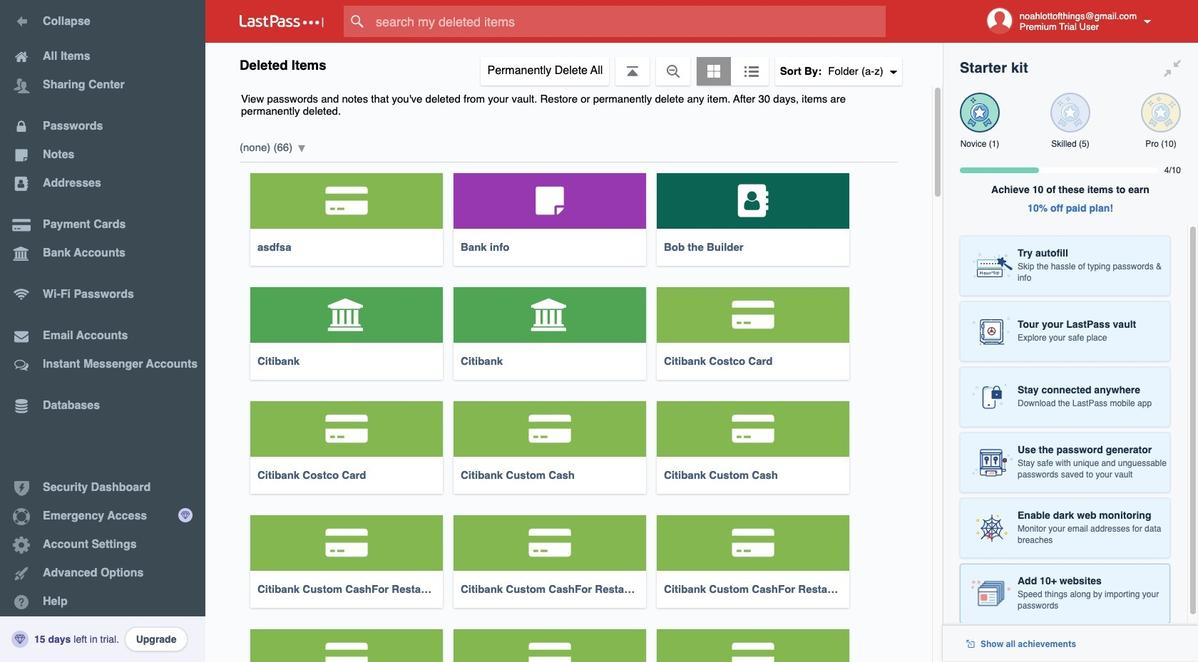 Task type: locate. For each thing, give the bounding box(es) containing it.
lastpass image
[[240, 15, 324, 28]]

vault options navigation
[[205, 43, 943, 86]]

main navigation navigation
[[0, 0, 205, 663]]

Search search field
[[344, 6, 914, 37]]



Task type: describe. For each thing, give the bounding box(es) containing it.
search my deleted items text field
[[344, 6, 914, 37]]



Task type: vqa. For each thing, say whether or not it's contained in the screenshot.
lastpass image
yes



